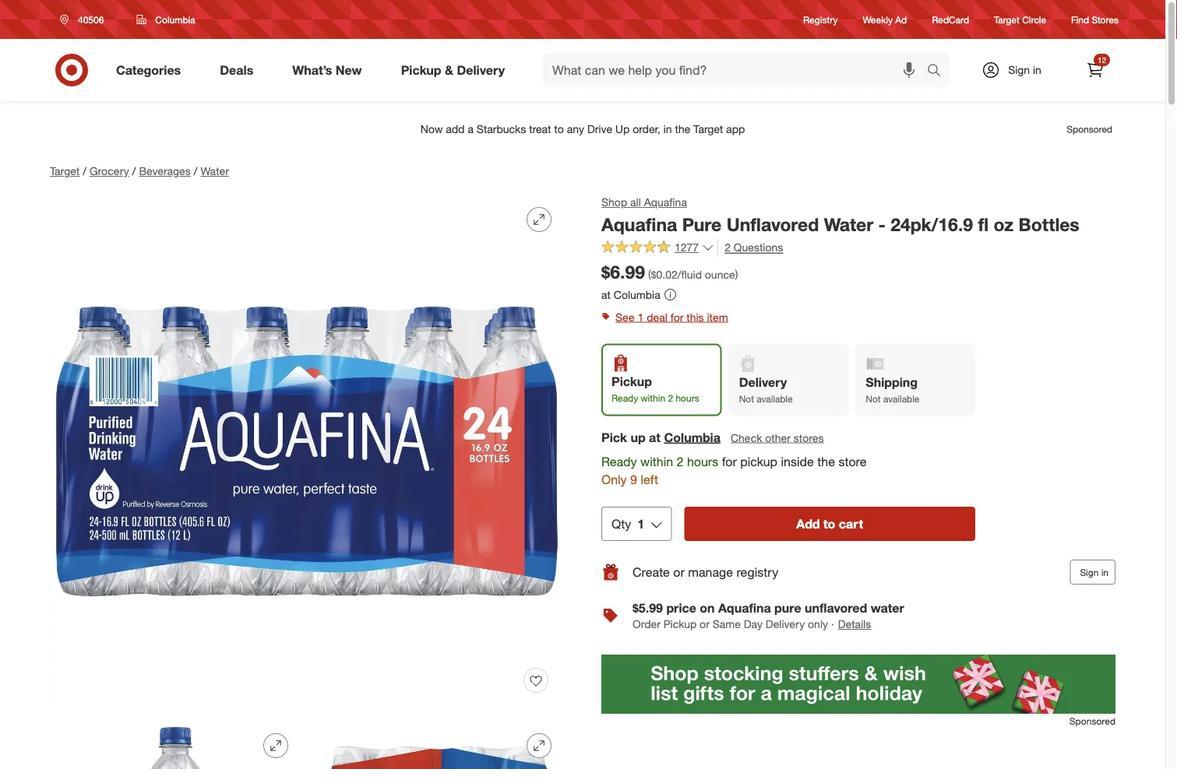 Task type: describe. For each thing, give the bounding box(es) containing it.
)
[[735, 268, 738, 282]]

1 for qty
[[638, 517, 645, 532]]

pick
[[601, 430, 627, 445]]

add
[[796, 517, 820, 532]]

beverages
[[139, 164, 191, 178]]

what's new
[[292, 62, 362, 78]]

up
[[631, 430, 646, 445]]

target / grocery / beverages / water
[[50, 164, 229, 178]]

1 vertical spatial at
[[649, 430, 661, 445]]

pickup inside $5.99 price on aquafina pure unflavored water order pickup or same day delivery only ∙ details
[[664, 618, 697, 632]]

only
[[808, 618, 828, 632]]

sign inside sign in button
[[1080, 567, 1099, 579]]

columbia button
[[664, 429, 721, 447]]

pickup & delivery link
[[388, 53, 524, 87]]

water link
[[201, 164, 229, 178]]

sign in button
[[1070, 560, 1116, 585]]

shipping not available
[[866, 375, 920, 405]]

check other stores
[[731, 431, 824, 445]]

2 / from the left
[[132, 164, 136, 178]]

aquafina pure unflavored water - 24pk/16.9 fl oz bottles, 2 of 4 image
[[50, 721, 301, 770]]

details
[[838, 618, 871, 632]]

pickup & delivery
[[401, 62, 505, 78]]

available for shipping
[[884, 393, 920, 405]]

day
[[744, 618, 763, 632]]

search button
[[920, 53, 958, 90]]

pure
[[774, 601, 801, 616]]

0 horizontal spatial sign in
[[1008, 63, 1042, 77]]

categories
[[116, 62, 181, 78]]

target link
[[50, 164, 80, 178]]

new
[[336, 62, 362, 78]]

/fluid
[[678, 268, 702, 282]]

redcard
[[932, 14, 969, 25]]

1 vertical spatial advertisement region
[[601, 655, 1116, 715]]

see
[[616, 310, 635, 324]]

check other stores button
[[730, 430, 825, 447]]

∙
[[831, 618, 834, 632]]

2 inside pickup ready within 2 hours
[[668, 392, 673, 404]]

ready inside pickup ready within 2 hours
[[612, 392, 638, 404]]

$6.99 ( $0.02 /fluid ounce )
[[601, 261, 738, 283]]

ready within 2 hours for pickup inside the store only 9 left
[[601, 454, 867, 487]]

2 vertical spatial columbia
[[664, 430, 721, 445]]

deals
[[220, 62, 253, 78]]

not for delivery
[[739, 393, 754, 405]]

target circle
[[994, 14, 1046, 25]]

within inside pickup ready within 2 hours
[[641, 392, 665, 404]]

sponsored
[[1070, 716, 1116, 728]]

unflavored
[[805, 601, 867, 616]]

same
[[713, 618, 741, 632]]

oz
[[994, 213, 1014, 235]]

redcard link
[[932, 13, 969, 26]]

create
[[633, 565, 670, 580]]

$6.99
[[601, 261, 645, 283]]

12 link
[[1078, 53, 1113, 87]]

create or manage registry
[[633, 565, 778, 580]]

3 / from the left
[[194, 164, 197, 178]]

within inside ready within 2 hours for pickup inside the store only 9 left
[[640, 454, 673, 469]]

aquafina pure unflavored water - 24pk/16.9 fl oz bottles, 3 of 4 image
[[313, 721, 564, 770]]

2 questions
[[725, 241, 783, 255]]

registry
[[803, 14, 838, 25]]

2 inside ready within 2 hours for pickup inside the store only 9 left
[[677, 454, 684, 469]]

delivery inside delivery not available
[[739, 375, 787, 390]]

ounce
[[705, 268, 735, 282]]

pick up at columbia
[[601, 430, 721, 445]]

24pk/16.9
[[891, 213, 973, 235]]

cart
[[839, 517, 863, 532]]

1 for see
[[638, 310, 644, 324]]

&
[[445, 62, 453, 78]]

hours inside pickup ready within 2 hours
[[676, 392, 699, 404]]

2 horizontal spatial 2
[[725, 241, 731, 255]]

beverages link
[[139, 164, 191, 178]]

the
[[818, 454, 835, 469]]

details button
[[837, 616, 872, 634]]

target for target / grocery / beverages / water
[[50, 164, 80, 178]]

find stores link
[[1071, 13, 1119, 26]]

deal
[[647, 310, 668, 324]]

delivery not available
[[739, 375, 793, 405]]

deals link
[[207, 53, 273, 87]]



Task type: locate. For each thing, give the bounding box(es) containing it.
40506 button
[[50, 5, 120, 34]]

2 horizontal spatial columbia
[[664, 430, 721, 445]]

2 not from the left
[[866, 393, 881, 405]]

within up pick up at columbia
[[641, 392, 665, 404]]

sign in link
[[968, 53, 1066, 87]]

delivery up check other stores
[[739, 375, 787, 390]]

1 vertical spatial target
[[50, 164, 80, 178]]

1 1 from the top
[[638, 310, 644, 324]]

1 vertical spatial ready
[[601, 454, 637, 469]]

1 horizontal spatial columbia
[[614, 288, 660, 301]]

weekly ad link
[[863, 13, 907, 26]]

available up check other stores
[[757, 393, 793, 405]]

available inside "shipping not available"
[[884, 393, 920, 405]]

0 horizontal spatial sign
[[1008, 63, 1030, 77]]

1 right qty
[[638, 517, 645, 532]]

0 horizontal spatial pickup
[[401, 62, 441, 78]]

1 within from the top
[[641, 392, 665, 404]]

0 vertical spatial pickup
[[401, 62, 441, 78]]

1 horizontal spatial not
[[866, 393, 881, 405]]

sign in inside button
[[1080, 567, 1109, 579]]

1 vertical spatial aquafina
[[601, 213, 677, 235]]

$0.02
[[651, 268, 678, 282]]

pickup
[[401, 62, 441, 78], [612, 374, 652, 389], [664, 618, 697, 632]]

at columbia
[[601, 288, 660, 301]]

2 vertical spatial pickup
[[664, 618, 697, 632]]

circle
[[1022, 14, 1046, 25]]

0 horizontal spatial /
[[83, 164, 86, 178]]

or
[[673, 565, 685, 580], [700, 618, 710, 632]]

at down $6.99
[[601, 288, 611, 301]]

water right beverages
[[201, 164, 229, 178]]

in
[[1033, 63, 1042, 77], [1101, 567, 1109, 579]]

1 vertical spatial for
[[722, 454, 737, 469]]

only
[[601, 472, 627, 487]]

weekly ad
[[863, 14, 907, 25]]

to
[[824, 517, 836, 532]]

see 1 deal for this item
[[616, 310, 728, 324]]

sign in
[[1008, 63, 1042, 77], [1080, 567, 1109, 579]]

0 vertical spatial advertisement region
[[37, 111, 1128, 148]]

price
[[666, 601, 696, 616]]

or right the create
[[673, 565, 685, 580]]

image gallery element
[[50, 195, 564, 770]]

within up left
[[640, 454, 673, 469]]

0 vertical spatial delivery
[[457, 62, 505, 78]]

pickup inside pickup ready within 2 hours
[[612, 374, 652, 389]]

or down on
[[700, 618, 710, 632]]

target for target circle
[[994, 14, 1020, 25]]

1 horizontal spatial target
[[994, 14, 1020, 25]]

manage
[[688, 565, 733, 580]]

ready up pick
[[612, 392, 638, 404]]

0 vertical spatial ready
[[612, 392, 638, 404]]

1 horizontal spatial sign
[[1080, 567, 1099, 579]]

1277 link
[[601, 239, 715, 258]]

1 horizontal spatial water
[[824, 213, 873, 235]]

1 horizontal spatial available
[[884, 393, 920, 405]]

1277
[[675, 241, 699, 255]]

hours down columbia button on the bottom right
[[687, 454, 719, 469]]

1 horizontal spatial pickup
[[612, 374, 652, 389]]

aquafina for pure
[[601, 213, 677, 235]]

aquafina right all
[[644, 196, 687, 209]]

store
[[839, 454, 867, 469]]

$5.99 price on aquafina pure unflavored water link
[[633, 601, 904, 616]]

columbia button
[[127, 5, 205, 34]]

1 vertical spatial delivery
[[739, 375, 787, 390]]

qty 1
[[612, 517, 645, 532]]

hours inside ready within 2 hours for pickup inside the store only 9 left
[[687, 454, 719, 469]]

1 vertical spatial 2
[[668, 392, 673, 404]]

0 horizontal spatial at
[[601, 288, 611, 301]]

0 horizontal spatial for
[[671, 310, 684, 324]]

delivery inside "pickup & delivery" link
[[457, 62, 505, 78]]

delivery right & on the left
[[457, 62, 505, 78]]

what's new link
[[279, 53, 381, 87]]

columbia up ready within 2 hours for pickup inside the store only 9 left
[[664, 430, 721, 445]]

0 vertical spatial 2
[[725, 241, 731, 255]]

0 horizontal spatial 2
[[668, 392, 673, 404]]

/ left water link
[[194, 164, 197, 178]]

pickup
[[740, 454, 778, 469]]

0 horizontal spatial target
[[50, 164, 80, 178]]

1 horizontal spatial sign in
[[1080, 567, 1109, 579]]

0 horizontal spatial in
[[1033, 63, 1042, 77]]

grocery link
[[90, 164, 129, 178]]

shipping
[[866, 375, 918, 390]]

sign
[[1008, 63, 1030, 77], [1080, 567, 1099, 579]]

ready up "only"
[[601, 454, 637, 469]]

0 vertical spatial target
[[994, 14, 1020, 25]]

pickup ready within 2 hours
[[612, 374, 699, 404]]

not
[[739, 393, 754, 405], [866, 393, 881, 405]]

or inside $5.99 price on aquafina pure unflavored water order pickup or same day delivery only ∙ details
[[700, 618, 710, 632]]

categories link
[[103, 53, 200, 87]]

within
[[641, 392, 665, 404], [640, 454, 673, 469]]

delivery
[[457, 62, 505, 78], [739, 375, 787, 390], [766, 618, 805, 632]]

0 vertical spatial sign
[[1008, 63, 1030, 77]]

all
[[630, 196, 641, 209]]

check
[[731, 431, 762, 445]]

target left grocery
[[50, 164, 80, 178]]

what's
[[292, 62, 332, 78]]

$5.99
[[633, 601, 663, 616]]

2 within from the top
[[640, 454, 673, 469]]

weekly
[[863, 14, 893, 25]]

registry
[[737, 565, 778, 580]]

1 / from the left
[[83, 164, 86, 178]]

0 vertical spatial hours
[[676, 392, 699, 404]]

water for unflavored
[[824, 213, 873, 235]]

item
[[707, 310, 728, 324]]

1 available from the left
[[757, 393, 793, 405]]

available inside delivery not available
[[757, 393, 793, 405]]

columbia
[[155, 14, 195, 25], [614, 288, 660, 301], [664, 430, 721, 445]]

1 vertical spatial water
[[824, 213, 873, 235]]

0 vertical spatial in
[[1033, 63, 1042, 77]]

0 vertical spatial or
[[673, 565, 685, 580]]

target circle link
[[994, 13, 1046, 26]]

columbia down (
[[614, 288, 660, 301]]

for left this
[[671, 310, 684, 324]]

delivery inside $5.99 price on aquafina pure unflavored water order pickup or same day delivery only ∙ details
[[766, 618, 805, 632]]

water left -
[[824, 213, 873, 235]]

not inside delivery not available
[[739, 393, 754, 405]]

/ right grocery link
[[132, 164, 136, 178]]

0 vertical spatial columbia
[[155, 14, 195, 25]]

aquafina up day
[[718, 601, 771, 616]]

1 horizontal spatial at
[[649, 430, 661, 445]]

0 vertical spatial at
[[601, 288, 611, 301]]

2 up pick up at columbia
[[668, 392, 673, 404]]

delivery down pure
[[766, 618, 805, 632]]

qty
[[612, 517, 631, 532]]

1 vertical spatial in
[[1101, 567, 1109, 579]]

aquafina down all
[[601, 213, 677, 235]]

bottles
[[1019, 213, 1080, 235]]

What can we help you find? suggestions appear below search field
[[543, 53, 931, 87]]

see 1 deal for this item link
[[601, 306, 1116, 328]]

pure
[[682, 213, 722, 235]]

1 horizontal spatial in
[[1101, 567, 1109, 579]]

pickup inside "pickup & delivery" link
[[401, 62, 441, 78]]

pickup left & on the left
[[401, 62, 441, 78]]

aquafina pure unflavored water - 24pk/16.9 fl oz bottles, 1 of 4 image
[[50, 195, 564, 709]]

1 vertical spatial columbia
[[614, 288, 660, 301]]

12
[[1098, 55, 1106, 65]]

water inside 'shop all aquafina aquafina pure unflavored water - 24pk/16.9 fl oz bottles'
[[824, 213, 873, 235]]

2 up ounce
[[725, 241, 731, 255]]

shop all aquafina aquafina pure unflavored water - 24pk/16.9 fl oz bottles
[[601, 196, 1080, 235]]

available for delivery
[[757, 393, 793, 405]]

0 vertical spatial water
[[201, 164, 229, 178]]

0 horizontal spatial water
[[201, 164, 229, 178]]

ready
[[612, 392, 638, 404], [601, 454, 637, 469]]

ready inside ready within 2 hours for pickup inside the store only 9 left
[[601, 454, 637, 469]]

hours
[[676, 392, 699, 404], [687, 454, 719, 469]]

1 vertical spatial sign in
[[1080, 567, 1109, 579]]

search
[[920, 64, 958, 79]]

2 questions link
[[718, 239, 783, 257]]

0 horizontal spatial available
[[757, 393, 793, 405]]

2 down columbia button on the bottom right
[[677, 454, 684, 469]]

0 vertical spatial sign in
[[1008, 63, 1042, 77]]

/ right target link
[[83, 164, 86, 178]]

aquafina inside $5.99 price on aquafina pure unflavored water order pickup or same day delivery only ∙ details
[[718, 601, 771, 616]]

available down shipping
[[884, 393, 920, 405]]

columbia inside dropdown button
[[155, 14, 195, 25]]

target
[[994, 14, 1020, 25], [50, 164, 80, 178]]

2 available from the left
[[884, 393, 920, 405]]

aquafina
[[644, 196, 687, 209], [601, 213, 677, 235], [718, 601, 771, 616]]

1 vertical spatial sign
[[1080, 567, 1099, 579]]

1 vertical spatial pickup
[[612, 374, 652, 389]]

-
[[878, 213, 886, 235]]

1 vertical spatial 1
[[638, 517, 645, 532]]

for inside ready within 2 hours for pickup inside the store only 9 left
[[722, 454, 737, 469]]

questions
[[734, 241, 783, 255]]

left
[[641, 472, 658, 487]]

1 not from the left
[[739, 393, 754, 405]]

hours up columbia button on the bottom right
[[676, 392, 699, 404]]

1 horizontal spatial for
[[722, 454, 737, 469]]

pickup for &
[[401, 62, 441, 78]]

(
[[648, 268, 651, 282]]

grocery
[[90, 164, 129, 178]]

for
[[671, 310, 684, 324], [722, 454, 737, 469]]

1 vertical spatial hours
[[687, 454, 719, 469]]

ad
[[895, 14, 907, 25]]

2 horizontal spatial pickup
[[664, 618, 697, 632]]

in inside button
[[1101, 567, 1109, 579]]

water for /
[[201, 164, 229, 178]]

0 horizontal spatial not
[[739, 393, 754, 405]]

1 horizontal spatial /
[[132, 164, 136, 178]]

1 vertical spatial within
[[640, 454, 673, 469]]

at
[[601, 288, 611, 301], [649, 430, 661, 445]]

40506
[[78, 14, 104, 25]]

unflavored
[[727, 213, 819, 235]]

shop
[[601, 196, 627, 209]]

2 vertical spatial aquafina
[[718, 601, 771, 616]]

pickup down price
[[664, 618, 697, 632]]

1 vertical spatial or
[[700, 618, 710, 632]]

fl
[[978, 213, 989, 235]]

order
[[633, 618, 661, 632]]

at right up
[[649, 430, 661, 445]]

9
[[630, 472, 637, 487]]

pickup for ready
[[612, 374, 652, 389]]

registry link
[[803, 13, 838, 26]]

add to cart
[[796, 517, 863, 532]]

not for shipping
[[866, 393, 881, 405]]

1 horizontal spatial 2
[[677, 454, 684, 469]]

2 1 from the top
[[638, 517, 645, 532]]

target left the circle
[[994, 14, 1020, 25]]

0 vertical spatial for
[[671, 310, 684, 324]]

not down shipping
[[866, 393, 881, 405]]

water
[[871, 601, 904, 616]]

2 vertical spatial 2
[[677, 454, 684, 469]]

0 horizontal spatial columbia
[[155, 14, 195, 25]]

on
[[700, 601, 715, 616]]

sign inside sign in link
[[1008, 63, 1030, 77]]

0 vertical spatial 1
[[638, 310, 644, 324]]

inside
[[781, 454, 814, 469]]

pickup up up
[[612, 374, 652, 389]]

not up 'check'
[[739, 393, 754, 405]]

0 vertical spatial within
[[641, 392, 665, 404]]

advertisement region
[[37, 111, 1128, 148], [601, 655, 1116, 715]]

1 horizontal spatial or
[[700, 618, 710, 632]]

1 right see
[[638, 310, 644, 324]]

aquafina for pure
[[718, 601, 771, 616]]

for down 'check'
[[722, 454, 737, 469]]

columbia up categories link
[[155, 14, 195, 25]]

other
[[765, 431, 791, 445]]

2 horizontal spatial /
[[194, 164, 197, 178]]

not inside "shipping not available"
[[866, 393, 881, 405]]

0 horizontal spatial or
[[673, 565, 685, 580]]

add to cart button
[[684, 507, 975, 542]]

2 vertical spatial delivery
[[766, 618, 805, 632]]

0 vertical spatial aquafina
[[644, 196, 687, 209]]



Task type: vqa. For each thing, say whether or not it's contained in the screenshot.
"$0.45"
no



